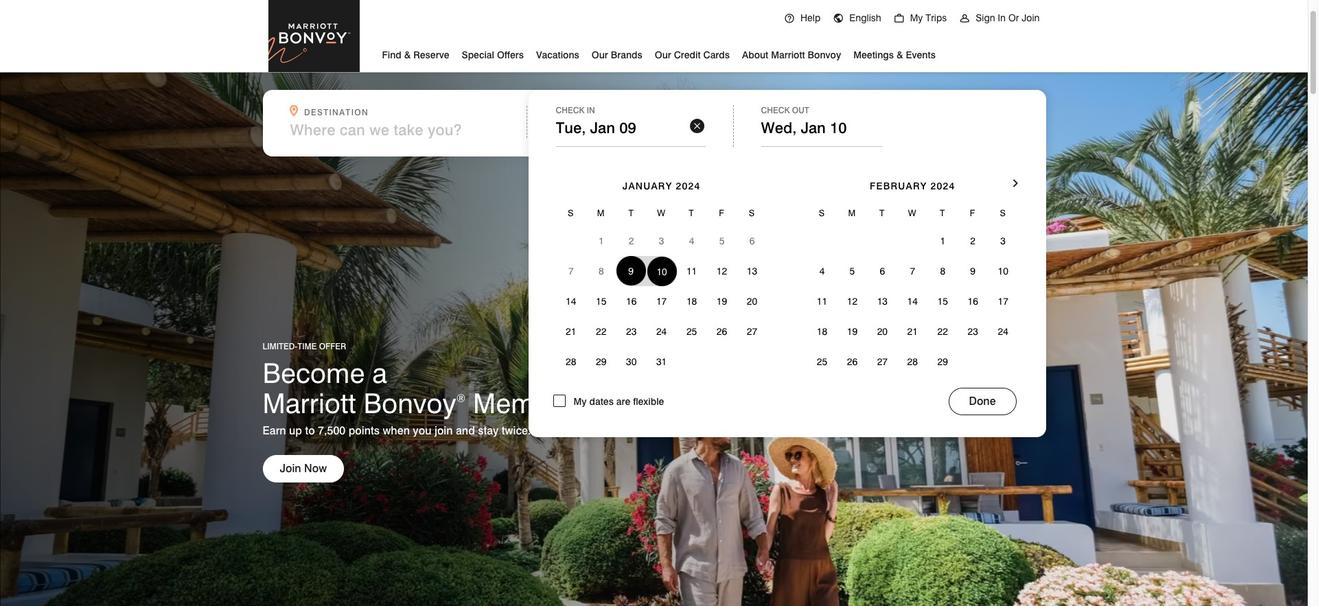Task type: vqa. For each thing, say whether or not it's contained in the screenshot.
Join Now link
yes



Task type: locate. For each thing, give the bounding box(es) containing it.
in down our brands
[[587, 105, 595, 115]]

our for our credit cards
[[655, 49, 671, 60]]

0 horizontal spatial 27
[[747, 326, 757, 337]]

1 vertical spatial 6
[[880, 266, 885, 277]]

1 horizontal spatial join
[[1022, 12, 1040, 23]]

0 vertical spatial 6
[[750, 235, 755, 246]]

1 2024 from the left
[[676, 181, 701, 192]]

27
[[747, 326, 757, 337], [877, 356, 888, 367]]

done button
[[949, 388, 1016, 415]]

0 horizontal spatial join
[[280, 462, 301, 475]]

our brands button
[[592, 44, 642, 64]]

0 horizontal spatial my
[[574, 396, 587, 407]]

1 horizontal spatial 25
[[817, 356, 827, 367]]

1 vertical spatial bonvoy
[[364, 387, 456, 420]]

1 horizontal spatial bonvoy
[[808, 49, 841, 60]]

0 horizontal spatial 24
[[656, 326, 667, 337]]

round image inside 'my trips' button
[[894, 13, 905, 24]]

0 horizontal spatial marriott
[[263, 387, 356, 420]]

0 horizontal spatial 15
[[596, 296, 607, 307]]

m for february 2024
[[848, 207, 856, 218]]

1 horizontal spatial 24
[[998, 326, 1008, 337]]

brands
[[611, 49, 642, 60]]

7,500
[[318, 425, 346, 438]]

12
[[717, 266, 727, 277], [847, 296, 858, 307]]

my for my dates are flexible
[[574, 396, 587, 407]]

f for february 2024
[[970, 207, 976, 218]]

1 vertical spatial in
[[587, 105, 595, 115]]

1 vertical spatial marriott
[[263, 387, 356, 420]]

my dates are flexible
[[574, 396, 664, 407]]

3
[[659, 235, 664, 246], [1001, 235, 1006, 246]]

24
[[656, 326, 667, 337], [998, 326, 1008, 337]]

wed, down out
[[761, 119, 797, 137]]

dates
[[589, 396, 614, 407]]

1 horizontal spatial 14
[[907, 296, 918, 307]]

1 16 from the left
[[626, 296, 637, 307]]

0 vertical spatial 20
[[747, 296, 757, 307]]

row containing 18
[[807, 317, 1018, 347]]

a
[[372, 357, 387, 390]]

to
[[305, 425, 315, 438]]

0 horizontal spatial 6
[[750, 235, 755, 246]]

1 horizontal spatial 22
[[938, 326, 948, 337]]

jan for tue, jan 09
[[590, 119, 615, 137]]

1 horizontal spatial 15
[[938, 296, 948, 307]]

sign in or join button
[[953, 0, 1046, 36]]

17
[[656, 296, 667, 307], [998, 296, 1008, 307]]

0 horizontal spatial check
[[556, 105, 585, 115]]

0 horizontal spatial 7
[[568, 266, 574, 277]]

1 m from the left
[[597, 207, 605, 218]]

1 round image from the left
[[784, 13, 795, 24]]

1 vertical spatial 26
[[847, 356, 858, 367]]

2 s from the left
[[749, 207, 755, 218]]

grid containing february 2024
[[807, 161, 1018, 377]]

vacations button
[[536, 44, 579, 64]]

4
[[689, 235, 694, 246], [820, 266, 825, 277]]

09 inside 1 night tue, jan 09 - wed, jan 10
[[620, 121, 637, 139]]

1 29 from the left
[[596, 356, 607, 367]]

wed, right -
[[650, 121, 686, 139]]

4 inside thu jan 04 2024 cell
[[689, 235, 694, 246]]

t down february
[[880, 207, 885, 218]]

1 row group from the left
[[556, 226, 767, 377]]

1 vertical spatial 4
[[820, 266, 825, 277]]

0 horizontal spatial 4
[[689, 235, 694, 246]]

22
[[596, 326, 607, 337], [938, 326, 948, 337]]

1 2 from the left
[[629, 235, 634, 246]]

1 horizontal spatial 29
[[938, 356, 948, 367]]

my left trips
[[910, 12, 923, 23]]

0 horizontal spatial 2
[[629, 235, 634, 246]]

round image
[[959, 13, 970, 24]]

2 7 from the left
[[910, 266, 915, 277]]

my trips
[[910, 12, 947, 23]]

1 horizontal spatial 17
[[998, 296, 1008, 307]]

round image left help
[[784, 13, 795, 24]]

1 t from the left
[[629, 207, 634, 218]]

& right "find"
[[404, 49, 411, 60]]

1 horizontal spatial m
[[848, 207, 856, 218]]

0 horizontal spatial 1
[[574, 107, 579, 117]]

0 horizontal spatial row group
[[556, 226, 767, 377]]

2
[[629, 235, 634, 246], [970, 235, 976, 246]]

twice.
[[502, 425, 531, 438]]

7 inside 'cell'
[[568, 266, 574, 277]]

20
[[747, 296, 757, 307], [877, 326, 888, 337]]

2 horizontal spatial 1
[[940, 235, 945, 246]]

1 horizontal spatial 19
[[847, 326, 858, 337]]

1 check from the left
[[556, 105, 585, 115]]

round image left english at right top
[[833, 13, 844, 24]]

0 vertical spatial in
[[998, 12, 1006, 23]]

meetings & events button
[[854, 44, 936, 64]]

13
[[747, 266, 757, 277], [877, 296, 888, 307]]

4 inside row
[[820, 266, 825, 277]]

&
[[404, 49, 411, 60], [897, 49, 903, 60]]

None search field
[[263, 90, 1046, 437]]

21
[[566, 326, 576, 337], [907, 326, 918, 337]]

1 23 from the left
[[626, 326, 637, 337]]

0 vertical spatial 26
[[717, 326, 727, 337]]

our left credit
[[655, 49, 671, 60]]

29
[[596, 356, 607, 367], [938, 356, 948, 367]]

bonvoy up 'you' on the left of the page
[[364, 387, 456, 420]]

t up tue jan 02 2024 cell
[[629, 207, 634, 218]]

done
[[969, 395, 996, 408]]

0 horizontal spatial 17
[[656, 296, 667, 307]]

4 for row containing 4
[[820, 266, 825, 277]]

1 & from the left
[[404, 49, 411, 60]]

check
[[556, 105, 585, 115], [761, 105, 790, 115]]

w down february 2024
[[908, 207, 917, 218]]

31
[[656, 356, 667, 367]]

1 vertical spatial 18
[[817, 326, 827, 337]]

special offers button
[[462, 44, 524, 64]]

1 w from the left
[[657, 207, 666, 218]]

2 21 from the left
[[907, 326, 918, 337]]

about marriott bonvoy
[[742, 49, 841, 60]]

3 s from the left
[[819, 207, 825, 218]]

0 vertical spatial 11
[[687, 266, 697, 277]]

28
[[566, 356, 576, 367], [907, 356, 918, 367]]

1 inside 1 night tue, jan 09 - wed, jan 10
[[574, 107, 579, 117]]

our left brands
[[592, 49, 608, 60]]

10 inside 1 night tue, jan 09 - wed, jan 10
[[719, 121, 736, 139]]

1 21 from the left
[[566, 326, 576, 337]]

check for tue, jan 09
[[556, 105, 585, 115]]

in inside sign in or join dropdown button
[[998, 12, 1006, 23]]

grid
[[556, 161, 767, 377], [807, 161, 1018, 377]]

sat jan 06 2024 cell
[[737, 226, 767, 256]]

thu jan 04 2024 cell
[[677, 226, 707, 256]]

2024
[[676, 181, 701, 192], [931, 181, 955, 192]]

help
[[801, 12, 821, 23]]

round image left my trips
[[894, 13, 905, 24]]

& for find
[[404, 49, 411, 60]]

& left events
[[897, 49, 903, 60]]

1 horizontal spatial wed,
[[761, 119, 797, 137]]

0 horizontal spatial 3
[[659, 235, 664, 246]]

1 7 from the left
[[568, 266, 574, 277]]

& inside find & reserve dropdown button
[[404, 49, 411, 60]]

2 24 from the left
[[998, 326, 1008, 337]]

our inside dropdown button
[[592, 49, 608, 60]]

0 vertical spatial 19
[[717, 296, 727, 307]]

m
[[597, 207, 605, 218], [848, 207, 856, 218]]

become
[[263, 357, 365, 390]]

2 grid from the left
[[807, 161, 1018, 377]]

in left or
[[998, 12, 1006, 23]]

1 horizontal spatial 26
[[847, 356, 858, 367]]

join right or
[[1022, 12, 1040, 23]]

3 inside cell
[[659, 235, 664, 246]]

0 horizontal spatial grid
[[556, 161, 767, 377]]

2 check from the left
[[761, 105, 790, 115]]

check down the vacations
[[556, 105, 585, 115]]

1 night tue, jan 09 - wed, jan 10
[[556, 107, 736, 139]]

t down february 2024
[[940, 207, 946, 218]]

2 22 from the left
[[938, 326, 948, 337]]

check inside check out wed, jan 10
[[761, 105, 790, 115]]

in inside the check in tue, jan 09
[[587, 105, 595, 115]]

join left now in the bottom of the page
[[280, 462, 301, 475]]

23
[[626, 326, 637, 337], [968, 326, 978, 337]]

0 horizontal spatial 8
[[599, 266, 604, 277]]

jan for tue, jan 09 - wed, jan 10
[[591, 121, 616, 139]]

1 horizontal spatial row group
[[807, 226, 1018, 377]]

1 horizontal spatial 23
[[968, 326, 978, 337]]

my left dates
[[574, 396, 587, 407]]

marriott
[[771, 49, 805, 60], [263, 387, 356, 420]]

my inside button
[[910, 12, 923, 23]]

offers
[[497, 49, 524, 60]]

1 vertical spatial my
[[574, 396, 587, 407]]

round image inside "english" button
[[833, 13, 844, 24]]

row group
[[556, 226, 767, 377], [807, 226, 1018, 377]]

1 f from the left
[[719, 207, 725, 218]]

wed jan 03 2024 cell
[[647, 226, 677, 256]]

jan inside the check in tue, jan 09
[[590, 119, 615, 137]]

1 horizontal spatial marriott
[[771, 49, 805, 60]]

jan
[[590, 119, 615, 137], [801, 119, 826, 137], [591, 121, 616, 139], [690, 121, 715, 139]]

1 horizontal spatial 9
[[970, 266, 976, 277]]

09 for tue, jan 09 - wed, jan 10
[[620, 121, 637, 139]]

tue, inside 1 night tue, jan 09 - wed, jan 10
[[556, 121, 587, 139]]

09 inside the check in tue, jan 09
[[619, 119, 636, 137]]

out
[[792, 105, 809, 115]]

jan inside check out wed, jan 10
[[801, 119, 826, 137]]

0 horizontal spatial round image
[[784, 13, 795, 24]]

25
[[687, 326, 697, 337], [817, 356, 827, 367]]

2 17 from the left
[[998, 296, 1008, 307]]

1 horizontal spatial grid
[[807, 161, 1018, 377]]

1 horizontal spatial my
[[910, 12, 923, 23]]

stay
[[478, 425, 499, 438]]

2 our from the left
[[655, 49, 671, 60]]

19
[[717, 296, 727, 307], [847, 326, 858, 337]]

w down january 2024
[[657, 207, 666, 218]]

1 horizontal spatial 7
[[910, 266, 915, 277]]

0 vertical spatial 18
[[687, 296, 697, 307]]

1 14 from the left
[[566, 296, 576, 307]]

-
[[641, 121, 646, 139]]

my
[[910, 12, 923, 23], [574, 396, 587, 407]]

0 horizontal spatial 5
[[719, 235, 725, 246]]

2 horizontal spatial round image
[[894, 13, 905, 24]]

when
[[383, 425, 410, 438]]

join inside dropdown button
[[1022, 12, 1040, 23]]

row
[[556, 200, 767, 226], [807, 200, 1018, 226], [556, 226, 767, 256], [807, 226, 1018, 256], [556, 256, 767, 286], [807, 256, 1018, 286], [556, 286, 767, 317], [807, 286, 1018, 317], [556, 317, 767, 347], [807, 317, 1018, 347], [556, 347, 767, 377], [807, 347, 1018, 377]]

0 horizontal spatial 20
[[747, 296, 757, 307]]

2 f from the left
[[970, 207, 976, 218]]

about
[[742, 49, 768, 60]]

2 23 from the left
[[968, 326, 978, 337]]

check inside the check in tue, jan 09
[[556, 105, 585, 115]]

destination
[[304, 107, 369, 117]]

mon jan 08 2024 cell
[[586, 256, 616, 286]]

0 horizontal spatial w
[[657, 207, 666, 218]]

check left out
[[761, 105, 790, 115]]

row containing 21
[[556, 317, 767, 347]]

tue, inside the check in tue, jan 09
[[556, 119, 586, 137]]

0 horizontal spatial 21
[[566, 326, 576, 337]]

sign
[[976, 12, 995, 23]]

1 horizontal spatial 4
[[820, 266, 825, 277]]

Destination text field
[[290, 121, 500, 139]]

0 vertical spatial 5
[[719, 235, 725, 246]]

t up thu jan 04 2024 cell
[[689, 207, 695, 218]]

1 horizontal spatial 2
[[970, 235, 976, 246]]

0 horizontal spatial 2024
[[676, 181, 701, 192]]

0 horizontal spatial wed,
[[650, 121, 686, 139]]

our credit cards
[[655, 49, 730, 60]]

bonvoy down help
[[808, 49, 841, 60]]

1 horizontal spatial 1
[[599, 235, 604, 246]]

find
[[382, 49, 401, 60]]

2 w from the left
[[908, 207, 917, 218]]

our
[[592, 49, 608, 60], [655, 49, 671, 60]]

& inside meetings & events dropdown button
[[897, 49, 903, 60]]

tue,
[[556, 119, 586, 137], [556, 121, 587, 139]]

check for wed, jan 10
[[761, 105, 790, 115]]

1 horizontal spatial 13
[[877, 296, 888, 307]]

1 vertical spatial 12
[[847, 296, 858, 307]]

0 horizontal spatial 11
[[687, 266, 697, 277]]

row group for february
[[807, 226, 1018, 377]]

2 & from the left
[[897, 49, 903, 60]]

2024 right february
[[931, 181, 955, 192]]

wed, inside 1 night tue, jan 09 - wed, jan 10
[[650, 121, 686, 139]]

in
[[998, 12, 1006, 23], [587, 105, 595, 115]]

1 left night
[[574, 107, 579, 117]]

3 t from the left
[[880, 207, 885, 218]]

1 horizontal spatial f
[[970, 207, 976, 218]]

1 down february 2024
[[940, 235, 945, 246]]

w
[[657, 207, 666, 218], [908, 207, 917, 218]]

5
[[719, 235, 725, 246], [850, 266, 855, 277]]

1 17 from the left
[[656, 296, 667, 307]]

tue jan 02 2024 cell
[[616, 226, 647, 256]]

0 vertical spatial 13
[[747, 266, 757, 277]]

1 vertical spatial 11
[[817, 296, 827, 307]]

1 horizontal spatial 2024
[[931, 181, 955, 192]]

2 row group from the left
[[807, 226, 1018, 377]]

2 m from the left
[[848, 207, 856, 218]]

1 horizontal spatial our
[[655, 49, 671, 60]]

1 left tue jan 02 2024 cell
[[599, 235, 604, 246]]

0 vertical spatial my
[[910, 12, 923, 23]]

2024 right "january" at the top of page
[[676, 181, 701, 192]]

1
[[574, 107, 579, 117], [599, 235, 604, 246], [940, 235, 945, 246]]

0 horizontal spatial 22
[[596, 326, 607, 337]]

8 inside cell
[[599, 266, 604, 277]]

1 horizontal spatial 12
[[847, 296, 858, 307]]

tue, for tue, jan 09
[[556, 119, 586, 137]]

member
[[473, 387, 575, 420]]

jan for wed, jan 10
[[801, 119, 826, 137]]

t
[[629, 207, 634, 218], [689, 207, 695, 218], [880, 207, 885, 218], [940, 207, 946, 218]]

2 29 from the left
[[938, 356, 948, 367]]

bonvoy
[[808, 49, 841, 60], [364, 387, 456, 420]]

10 inside check out wed, jan 10
[[830, 119, 847, 137]]

7
[[568, 266, 574, 277], [910, 266, 915, 277]]

2 2024 from the left
[[931, 181, 955, 192]]

0 horizontal spatial 25
[[687, 326, 697, 337]]

1 3 from the left
[[659, 235, 664, 246]]

2 16 from the left
[[968, 296, 978, 307]]

2 round image from the left
[[833, 13, 844, 24]]

1 our from the left
[[592, 49, 608, 60]]

1 horizontal spatial check
[[761, 105, 790, 115]]

0 vertical spatial 4
[[689, 235, 694, 246]]

0 horizontal spatial 28
[[566, 356, 576, 367]]

round image
[[784, 13, 795, 24], [833, 13, 844, 24], [894, 13, 905, 24]]

1 horizontal spatial 16
[[968, 296, 978, 307]]

round image inside help "link"
[[784, 13, 795, 24]]

0 horizontal spatial 13
[[747, 266, 757, 277]]

3 round image from the left
[[894, 13, 905, 24]]

0 horizontal spatial f
[[719, 207, 725, 218]]

marriott inside limited-time offer become a marriott bonvoy ® member earn up to 7,500 points when you join and stay twice.
[[263, 387, 356, 420]]

1 horizontal spatial 20
[[877, 326, 888, 337]]

0 horizontal spatial in
[[587, 105, 595, 115]]

1 grid from the left
[[556, 161, 767, 377]]

destination field
[[290, 121, 518, 139]]

row containing 25
[[807, 347, 1018, 377]]

1 8 from the left
[[599, 266, 604, 277]]

0 horizontal spatial bonvoy
[[364, 387, 456, 420]]

0 vertical spatial marriott
[[771, 49, 805, 60]]

marriott right about on the top right
[[771, 49, 805, 60]]

1 vertical spatial join
[[280, 462, 301, 475]]

14
[[566, 296, 576, 307], [907, 296, 918, 307]]

0 vertical spatial bonvoy
[[808, 49, 841, 60]]

row containing 28
[[556, 347, 767, 377]]

row containing 4
[[807, 256, 1018, 286]]

6
[[750, 235, 755, 246], [880, 266, 885, 277]]

16
[[626, 296, 637, 307], [968, 296, 978, 307]]

8
[[599, 266, 604, 277], [940, 266, 945, 277]]

1 vertical spatial 13
[[877, 296, 888, 307]]

1 horizontal spatial w
[[908, 207, 917, 218]]

marriott up to
[[263, 387, 356, 420]]



Task type: describe. For each thing, give the bounding box(es) containing it.
2 inside cell
[[629, 235, 634, 246]]

2 8 from the left
[[940, 266, 945, 277]]

my trips button
[[888, 0, 953, 36]]

1 vertical spatial 25
[[817, 356, 827, 367]]

6 inside sat jan 06 2024 cell
[[750, 235, 755, 246]]

2 14 from the left
[[907, 296, 918, 307]]

1 22 from the left
[[596, 326, 607, 337]]

meetings
[[854, 49, 894, 60]]

find & reserve
[[382, 49, 449, 60]]

special
[[462, 49, 494, 60]]

®
[[456, 392, 466, 405]]

marriott inside dropdown button
[[771, 49, 805, 60]]

limited-time offer become a marriott bonvoy ® member earn up to 7,500 points when you join and stay twice.
[[263, 341, 575, 438]]

about marriott bonvoy button
[[742, 44, 841, 64]]

f for january 2024
[[719, 207, 725, 218]]

row group for january
[[556, 226, 767, 377]]

5 inside cell
[[719, 235, 725, 246]]

english
[[849, 12, 881, 23]]

check out wed, jan 10
[[761, 105, 847, 137]]

1 horizontal spatial 6
[[880, 266, 885, 277]]

events
[[906, 49, 936, 60]]

2 t from the left
[[689, 207, 695, 218]]

meetings & events
[[854, 49, 936, 60]]

night
[[583, 107, 612, 117]]

2 15 from the left
[[938, 296, 948, 307]]

1 inside cell
[[599, 235, 604, 246]]

february
[[870, 181, 927, 192]]

reserve
[[413, 49, 449, 60]]

1 24 from the left
[[656, 326, 667, 337]]

earn
[[263, 425, 286, 438]]

2 2 from the left
[[970, 235, 976, 246]]

grid containing january 2024
[[556, 161, 767, 377]]

or
[[1009, 12, 1019, 23]]

trips
[[926, 12, 947, 23]]

round image for my trips
[[894, 13, 905, 24]]

up
[[289, 425, 302, 438]]

points
[[349, 425, 380, 438]]

are
[[616, 396, 630, 407]]

sun jan 07 2024 cell
[[556, 256, 586, 286]]

january
[[623, 181, 672, 192]]

1 horizontal spatial 11
[[817, 296, 827, 307]]

english button
[[827, 0, 888, 36]]

1 15 from the left
[[596, 296, 607, 307]]

2 3 from the left
[[1001, 235, 1006, 246]]

30
[[626, 356, 637, 367]]

0 horizontal spatial 9
[[628, 265, 634, 276]]

join now
[[280, 462, 327, 475]]

4 t from the left
[[940, 207, 946, 218]]

0 vertical spatial 27
[[747, 326, 757, 337]]

mon jan 01 2024 cell
[[586, 226, 616, 256]]

time
[[297, 341, 317, 352]]

bonvoy inside dropdown button
[[808, 49, 841, 60]]

find & reserve button
[[382, 44, 449, 64]]

1 horizontal spatial 18
[[817, 326, 827, 337]]

1 horizontal spatial 27
[[877, 356, 888, 367]]

4 for thu jan 04 2024 cell
[[689, 235, 694, 246]]

vacations
[[536, 49, 579, 60]]

1 s from the left
[[568, 207, 574, 218]]

and
[[456, 425, 475, 438]]

w for february
[[908, 207, 917, 218]]

bonvoy inside limited-time offer become a marriott bonvoy ® member earn up to 7,500 points when you join and stay twice.
[[364, 387, 456, 420]]

special offers
[[462, 49, 524, 60]]

2024 for january 2024
[[676, 181, 701, 192]]

join
[[435, 425, 453, 438]]

none search field containing tue, jan 09
[[263, 90, 1046, 437]]

my for my trips
[[910, 12, 923, 23]]

round image for english
[[833, 13, 844, 24]]

help link
[[778, 0, 827, 36]]

w for january
[[657, 207, 666, 218]]

row containing 11
[[807, 286, 1018, 317]]

flexible
[[633, 396, 664, 407]]

tue, for tue, jan 09 - wed, jan 10
[[556, 121, 587, 139]]

row containing 14
[[556, 286, 767, 317]]

in for or
[[998, 12, 1006, 23]]

our for our brands
[[592, 49, 608, 60]]

4 s from the left
[[1000, 207, 1006, 218]]

offer
[[319, 341, 346, 352]]

1 vertical spatial 19
[[847, 326, 858, 337]]

1 vertical spatial 20
[[877, 326, 888, 337]]

m for january 2024
[[597, 207, 605, 218]]

wed, inside check out wed, jan 10
[[761, 119, 797, 137]]

our credit cards link
[[655, 44, 730, 64]]

january 2024
[[623, 181, 701, 192]]

09 for tue, jan 09
[[619, 119, 636, 137]]

0 vertical spatial 25
[[687, 326, 697, 337]]

round image for help
[[784, 13, 795, 24]]

check in tue, jan 09
[[556, 105, 636, 137]]

& for meetings
[[897, 49, 903, 60]]

join now link
[[263, 455, 344, 483]]

0 horizontal spatial 12
[[717, 266, 727, 277]]

2 28 from the left
[[907, 356, 918, 367]]

row containing 9
[[556, 256, 767, 286]]

limited-
[[263, 341, 297, 352]]

sign in or join
[[976, 12, 1040, 23]]

now
[[304, 462, 327, 475]]

our brands
[[592, 49, 642, 60]]

in for tue,
[[587, 105, 595, 115]]

2024 for february 2024
[[931, 181, 955, 192]]

0 horizontal spatial 19
[[717, 296, 727, 307]]

fri jan 05 2024 cell
[[707, 226, 737, 256]]

february 2024
[[870, 181, 955, 192]]

1 28 from the left
[[566, 356, 576, 367]]

cards
[[703, 49, 730, 60]]

1 vertical spatial 5
[[850, 266, 855, 277]]

you
[[413, 425, 431, 438]]

credit
[[674, 49, 701, 60]]



